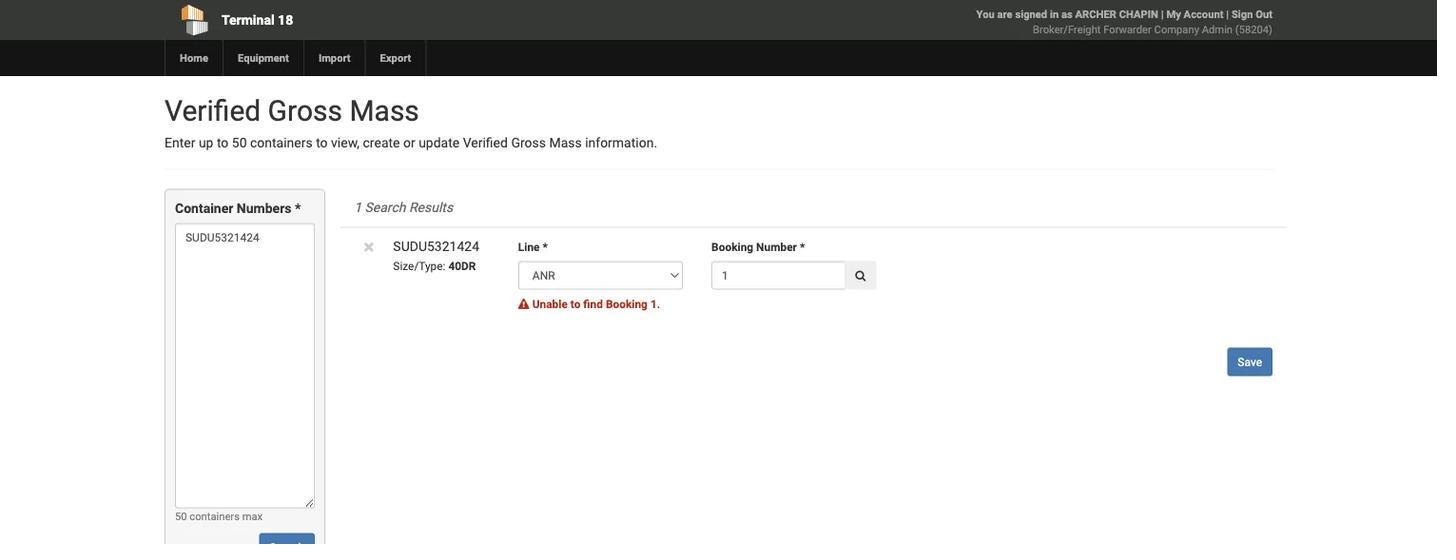Task type: vqa. For each thing, say whether or not it's contained in the screenshot.
866-
no



Task type: locate. For each thing, give the bounding box(es) containing it.
booking left 1. at the bottom left of page
[[606, 298, 648, 311]]

0 horizontal spatial booking
[[606, 298, 648, 311]]

0 vertical spatial containers
[[250, 135, 313, 151]]

* right numbers
[[295, 201, 301, 216]]

0 vertical spatial booking
[[712, 241, 754, 254]]

50 right up on the left of page
[[232, 135, 247, 151]]

mass up create
[[350, 94, 419, 127]]

2 horizontal spatial *
[[800, 241, 805, 254]]

chapin
[[1119, 8, 1159, 20]]

1 horizontal spatial booking
[[712, 241, 754, 254]]

* right line on the left of page
[[543, 241, 548, 254]]

max
[[242, 510, 263, 522]]

0 horizontal spatial gross
[[268, 94, 342, 127]]

1 horizontal spatial 50
[[232, 135, 247, 151]]

1 horizontal spatial containers
[[250, 135, 313, 151]]

terminal
[[222, 12, 275, 28]]

exclamation triangle image
[[518, 299, 530, 310]]

0 horizontal spatial *
[[295, 201, 301, 216]]

1.
[[651, 298, 660, 311]]

archer
[[1076, 8, 1117, 20]]

0 horizontal spatial 50
[[175, 510, 187, 522]]

mass left information.
[[549, 135, 582, 151]]

2 | from the left
[[1227, 8, 1229, 20]]

terminal 18
[[222, 12, 293, 28]]

gross up view,
[[268, 94, 342, 127]]

1 vertical spatial booking
[[606, 298, 648, 311]]

containers left view,
[[250, 135, 313, 151]]

update
[[419, 135, 460, 151]]

|
[[1161, 8, 1164, 20], [1227, 8, 1229, 20]]

| left the 'my'
[[1161, 8, 1164, 20]]

gross right update
[[511, 135, 546, 151]]

1 search results
[[354, 200, 453, 215]]

verified
[[165, 94, 261, 127], [463, 135, 508, 151]]

booking
[[712, 241, 754, 254], [606, 298, 648, 311]]

verified gross mass enter up to 50 containers to view, create or update verified gross mass information.
[[165, 94, 658, 151]]

container numbers *
[[175, 201, 301, 216]]

1 vertical spatial containers
[[190, 510, 240, 522]]

50
[[232, 135, 247, 151], [175, 510, 187, 522]]

1 horizontal spatial gross
[[511, 135, 546, 151]]

results
[[409, 200, 453, 215]]

0 horizontal spatial containers
[[190, 510, 240, 522]]

Container Numbers * text field
[[175, 223, 315, 508]]

0 horizontal spatial |
[[1161, 8, 1164, 20]]

*
[[295, 201, 301, 216], [543, 241, 548, 254], [800, 241, 805, 254]]

booking number *
[[712, 241, 805, 254]]

import
[[319, 52, 351, 64]]

to left view,
[[316, 135, 328, 151]]

1 horizontal spatial mass
[[549, 135, 582, 151]]

1 vertical spatial verified
[[463, 135, 508, 151]]

* for booking number *
[[800, 241, 805, 254]]

0 vertical spatial verified
[[165, 94, 261, 127]]

terminal 18 link
[[165, 0, 610, 40]]

50 inside verified gross mass enter up to 50 containers to view, create or update verified gross mass information.
[[232, 135, 247, 151]]

export
[[380, 52, 411, 64]]

1 vertical spatial gross
[[511, 135, 546, 151]]

| left sign
[[1227, 8, 1229, 20]]

50 containers max
[[175, 510, 263, 522]]

containers
[[250, 135, 313, 151], [190, 510, 240, 522]]

find
[[584, 298, 603, 311]]

verified right update
[[463, 135, 508, 151]]

0 vertical spatial 50
[[232, 135, 247, 151]]

to
[[217, 135, 229, 151], [316, 135, 328, 151], [571, 298, 581, 311]]

unable
[[532, 298, 568, 311]]

sudu5321424 size/type: 40dr
[[393, 239, 479, 273]]

gross
[[268, 94, 342, 127], [511, 135, 546, 151]]

verified up up on the left of page
[[165, 94, 261, 127]]

mass
[[350, 94, 419, 127], [549, 135, 582, 151]]

0 horizontal spatial mass
[[350, 94, 419, 127]]

sign
[[1232, 8, 1253, 20]]

1
[[354, 200, 362, 215]]

0 vertical spatial mass
[[350, 94, 419, 127]]

40dr
[[448, 260, 476, 273]]

containers left max
[[190, 510, 240, 522]]

signed
[[1016, 8, 1048, 20]]

to right up on the left of page
[[217, 135, 229, 151]]

Booking Number * text field
[[712, 261, 846, 290]]

you
[[977, 8, 995, 20]]

1 horizontal spatial |
[[1227, 8, 1229, 20]]

booking left number on the right
[[712, 241, 754, 254]]

company
[[1155, 23, 1200, 36]]

1 | from the left
[[1161, 8, 1164, 20]]

1 vertical spatial 50
[[175, 510, 187, 522]]

50 left max
[[175, 510, 187, 522]]

to left the find
[[571, 298, 581, 311]]

* right number on the right
[[800, 241, 805, 254]]



Task type: describe. For each thing, give the bounding box(es) containing it.
save button
[[1228, 348, 1273, 376]]

1 horizontal spatial *
[[543, 241, 548, 254]]

or
[[403, 135, 415, 151]]

* for container numbers *
[[295, 201, 301, 216]]

export link
[[365, 40, 426, 76]]

line *
[[518, 241, 548, 254]]

0 horizontal spatial verified
[[165, 94, 261, 127]]

home link
[[165, 40, 223, 76]]

search image
[[856, 269, 866, 281]]

search
[[365, 200, 406, 215]]

home
[[180, 52, 208, 64]]

are
[[998, 8, 1013, 20]]

number
[[756, 241, 797, 254]]

as
[[1062, 8, 1073, 20]]

information.
[[585, 135, 658, 151]]

forwarder
[[1104, 23, 1152, 36]]

size/type:
[[393, 260, 446, 273]]

0 vertical spatial gross
[[268, 94, 342, 127]]

18
[[278, 12, 293, 28]]

my account link
[[1167, 8, 1224, 20]]

save
[[1238, 355, 1262, 369]]

0 horizontal spatial to
[[217, 135, 229, 151]]

1 horizontal spatial to
[[316, 135, 328, 151]]

view,
[[331, 135, 360, 151]]

line
[[518, 241, 540, 254]]

equipment
[[238, 52, 289, 64]]

container
[[175, 201, 233, 216]]

1 vertical spatial mass
[[549, 135, 582, 151]]

out
[[1256, 8, 1273, 20]]

(58204)
[[1236, 23, 1273, 36]]

enter
[[165, 135, 195, 151]]

sign out link
[[1232, 8, 1273, 20]]

2 horizontal spatial to
[[571, 298, 581, 311]]

my
[[1167, 8, 1181, 20]]

× button
[[364, 235, 374, 259]]

in
[[1050, 8, 1059, 20]]

broker/freight
[[1033, 23, 1101, 36]]

import link
[[303, 40, 365, 76]]

you are signed in as archer chapin | my account | sign out broker/freight forwarder company admin (58204)
[[977, 8, 1273, 36]]

×
[[364, 235, 374, 259]]

numbers
[[237, 201, 292, 216]]

account
[[1184, 8, 1224, 20]]

unable to find booking 1.
[[532, 298, 660, 311]]

up
[[199, 135, 214, 151]]

1 horizontal spatial verified
[[463, 135, 508, 151]]

sudu5321424
[[393, 239, 479, 254]]

equipment link
[[223, 40, 303, 76]]

create
[[363, 135, 400, 151]]

containers inside verified gross mass enter up to 50 containers to view, create or update verified gross mass information.
[[250, 135, 313, 151]]

admin
[[1202, 23, 1233, 36]]



